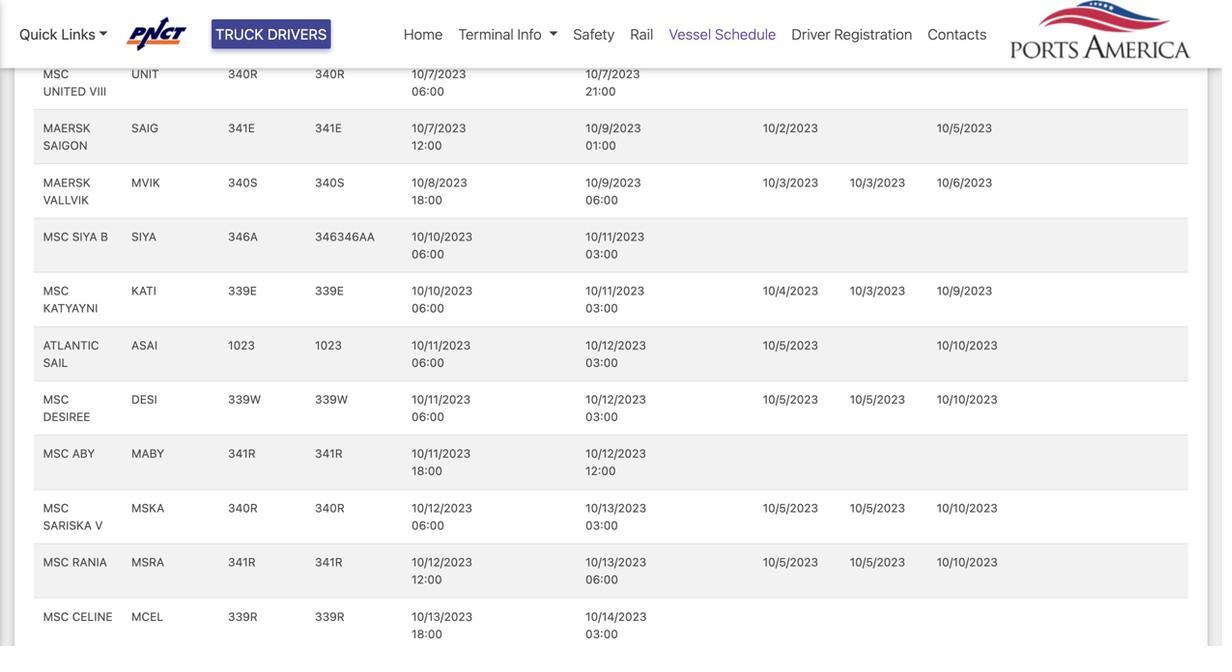 Task type: locate. For each thing, give the bounding box(es) containing it.
10/11/2023 06:00
[[412, 339, 471, 370], [412, 393, 471, 424]]

10/13/2023 06:00
[[586, 556, 647, 587]]

msc inside msc sariska v
[[43, 501, 69, 515]]

2 339r from the left
[[315, 610, 345, 624]]

10/2/2023
[[763, 121, 818, 135]]

10/11/2023 for 339w
[[412, 393, 471, 406]]

0 vertical spatial 10/11/2023 06:00
[[412, 339, 471, 370]]

338w inside the 338w 06:00
[[315, 13, 348, 26]]

0 horizontal spatial siya
[[72, 230, 97, 244]]

10/12/2023 for 339w
[[586, 393, 646, 406]]

1 10/11/2023 06:00 from the top
[[412, 339, 471, 370]]

2 339e from the left
[[315, 284, 344, 298]]

10/7/2023 down "home" link
[[412, 67, 466, 81]]

quick
[[19, 26, 57, 42]]

12:00
[[412, 139, 442, 152], [586, 465, 616, 478], [412, 573, 442, 587]]

1 horizontal spatial 341e
[[315, 121, 342, 135]]

0 vertical spatial 10/12/2023 03:00
[[586, 339, 646, 370]]

mcel
[[131, 610, 163, 624]]

338w left home
[[315, 13, 348, 26]]

10/11/2023 03:00
[[586, 230, 645, 261], [586, 284, 645, 315]]

2 vertical spatial 10/13/2023
[[412, 610, 473, 624]]

msc left celine
[[43, 610, 69, 624]]

3 msc from the top
[[43, 284, 69, 298]]

quick links
[[19, 26, 96, 42]]

msc
[[43, 67, 69, 81], [43, 230, 69, 244], [43, 284, 69, 298], [43, 393, 69, 406], [43, 447, 69, 461], [43, 501, 69, 515], [43, 556, 69, 569], [43, 610, 69, 624]]

10/7/2023 for 21:00
[[586, 67, 640, 81]]

unit
[[131, 67, 159, 81]]

msc inside msc united viii
[[43, 67, 69, 81]]

2 10/12/2023 03:00 from the top
[[586, 393, 646, 424]]

10/3/2023 left 10/6/2023
[[850, 176, 906, 189]]

1 vertical spatial 10/10/2023 06:00
[[412, 284, 473, 315]]

contacts link
[[920, 15, 995, 53]]

1 vertical spatial 10/12/2023 03:00
[[586, 393, 646, 424]]

1 horizontal spatial 340s
[[315, 176, 345, 189]]

1 vertical spatial 10/12/2023 12:00
[[412, 556, 472, 587]]

4 03:00 from the top
[[586, 356, 618, 370]]

maersk saigon
[[43, 121, 91, 152]]

truck drivers
[[216, 26, 327, 42]]

339e down 346346aa
[[315, 284, 344, 298]]

10/11/2023 03:00 for 346346aa
[[586, 230, 645, 261]]

1 03:00 from the top
[[586, 30, 618, 44]]

siya right b
[[131, 230, 157, 244]]

346346aa
[[315, 230, 375, 244]]

10/12/2023 06:00
[[412, 501, 472, 532]]

10/11/2023
[[586, 230, 645, 244], [586, 284, 645, 298], [412, 339, 471, 352], [412, 393, 471, 406], [412, 447, 471, 461]]

0 horizontal spatial 339w
[[228, 393, 261, 406]]

1 341e from the left
[[228, 121, 255, 135]]

340s up 346346aa
[[315, 176, 345, 189]]

msc left rania
[[43, 556, 69, 569]]

1 vertical spatial 18:00
[[412, 465, 443, 478]]

10/12/2023 12:00 down 10/12/2023 06:00
[[412, 556, 472, 587]]

0 horizontal spatial 1023
[[228, 339, 255, 352]]

341r
[[228, 447, 256, 461], [315, 447, 343, 461], [228, 556, 256, 569], [315, 556, 343, 569]]

10/7/2023 for 06:00
[[412, 67, 466, 81]]

1 msc from the top
[[43, 67, 69, 81]]

0 horizontal spatial 339r
[[228, 610, 258, 624]]

10/3/2023 down 10/2/2023
[[763, 176, 819, 189]]

06:00 inside 10/12/2023 06:00
[[412, 519, 444, 532]]

atlantic sail
[[43, 339, 99, 370]]

1 maersk from the top
[[43, 121, 91, 135]]

03:00
[[586, 30, 618, 44], [586, 247, 618, 261], [586, 302, 618, 315], [586, 356, 618, 370], [586, 410, 618, 424], [586, 519, 618, 532], [586, 627, 618, 641]]

1 vertical spatial 10/11/2023 06:00
[[412, 393, 471, 424]]

driver registration
[[792, 26, 913, 42]]

10/10/2023
[[412, 230, 473, 244], [412, 284, 473, 298], [937, 339, 998, 352], [937, 393, 998, 406], [937, 501, 998, 515], [937, 556, 998, 569]]

18:00
[[412, 193, 443, 207], [412, 465, 443, 478], [412, 627, 443, 641]]

10/7/2023
[[412, 67, 466, 81], [586, 67, 640, 81], [412, 121, 466, 135]]

10/10/2023 06:00 for 339e
[[412, 284, 473, 315]]

2 03:00 from the top
[[586, 247, 618, 261]]

10/12/2023 03:00 for 1023
[[586, 339, 646, 370]]

12:00 up 10/13/2023 18:00 at the bottom left of page
[[412, 573, 442, 587]]

2 vertical spatial 12:00
[[412, 573, 442, 587]]

2 10/11/2023 03:00 from the top
[[586, 284, 645, 315]]

celine
[[72, 610, 113, 624]]

msc inside the msc katyayni
[[43, 284, 69, 298]]

2 339w from the left
[[315, 393, 348, 406]]

12:00 up 10/13/2023 03:00
[[586, 465, 616, 478]]

terminal
[[458, 26, 514, 42]]

1 horizontal spatial 339r
[[315, 610, 345, 624]]

2 18:00 from the top
[[412, 465, 443, 478]]

5 msc from the top
[[43, 447, 69, 461]]

maersk up vallvik
[[43, 176, 91, 189]]

06:00 inside 10/7/2023 06:00
[[412, 84, 444, 98]]

4 msc from the top
[[43, 393, 69, 406]]

0 horizontal spatial 339e
[[228, 284, 257, 298]]

0 horizontal spatial 10/12/2023 12:00
[[412, 556, 472, 587]]

18:00 for 10/11/2023 18:00
[[412, 465, 443, 478]]

10/12/2023
[[586, 339, 646, 352], [586, 393, 646, 406], [586, 447, 646, 461], [412, 501, 472, 515], [412, 556, 472, 569]]

1 vertical spatial 10/9/2023
[[586, 176, 641, 189]]

v
[[95, 519, 103, 532]]

0 horizontal spatial 341e
[[228, 121, 255, 135]]

06:00 for kati
[[412, 302, 444, 315]]

maersk for saigon
[[43, 121, 91, 135]]

10/4/2023
[[763, 284, 819, 298]]

1 338w from the left
[[228, 13, 261, 26]]

339e down 346a
[[228, 284, 257, 298]]

06:00
[[412, 30, 444, 44], [412, 84, 444, 98], [586, 193, 618, 207], [412, 247, 444, 261], [412, 302, 444, 315], [412, 356, 444, 370], [412, 410, 444, 424], [412, 519, 444, 532], [586, 573, 618, 587]]

0 vertical spatial 18:00
[[412, 193, 443, 207]]

7 msc from the top
[[43, 556, 69, 569]]

03:00 for 339e
[[586, 302, 618, 315]]

1 10/10/2023 06:00 from the top
[[412, 230, 473, 261]]

10/14/2023 03:00
[[586, 610, 647, 641]]

6 msc from the top
[[43, 501, 69, 515]]

12:00 up 10/8/2023
[[412, 139, 442, 152]]

0 vertical spatial 10/13/2023
[[586, 501, 647, 515]]

10/9/2023
[[586, 121, 641, 135], [586, 176, 641, 189], [937, 284, 993, 298]]

msc up united
[[43, 67, 69, 81]]

msc up sariska on the bottom left of page
[[43, 501, 69, 515]]

jpol
[[131, 13, 161, 26]]

1 18:00 from the top
[[412, 193, 443, 207]]

10/11/2023 for 1023
[[412, 339, 471, 352]]

01:00
[[586, 139, 616, 152]]

msc up katyayni
[[43, 284, 69, 298]]

msc left the aby
[[43, 447, 69, 461]]

maersk up saigon
[[43, 121, 91, 135]]

msc for msc aby
[[43, 447, 69, 461]]

driver registration link
[[784, 15, 920, 53]]

0 vertical spatial 10/11/2023 03:00
[[586, 230, 645, 261]]

rail
[[630, 26, 654, 42]]

1 vertical spatial 10/11/2023 03:00
[[586, 284, 645, 315]]

maby
[[131, 447, 164, 461]]

10/12/2023 12:00
[[586, 447, 646, 478], [412, 556, 472, 587]]

1 10/11/2023 03:00 from the top
[[586, 230, 645, 261]]

10/12/2023 12:00 up 10/13/2023 03:00
[[586, 447, 646, 478]]

united
[[43, 84, 86, 98]]

msra
[[131, 556, 164, 569]]

vessel schedule
[[669, 26, 776, 42]]

10/6/2023
[[937, 176, 993, 189]]

1 horizontal spatial 1023
[[315, 339, 342, 352]]

0 vertical spatial 10/10/2023 06:00
[[412, 230, 473, 261]]

18:00 for 10/8/2023 18:00
[[412, 193, 443, 207]]

1 horizontal spatial 338w
[[315, 13, 348, 26]]

drivers
[[268, 26, 327, 42]]

10/11/2023 06:00 for 339w
[[412, 393, 471, 424]]

339r
[[228, 610, 258, 624], [315, 610, 345, 624]]

338w for 338w 06:00
[[315, 13, 348, 26]]

1 horizontal spatial 339w
[[315, 393, 348, 406]]

katyayni
[[43, 302, 98, 315]]

msc for msc united viii
[[43, 67, 69, 81]]

2 10/10/2023 06:00 from the top
[[412, 284, 473, 315]]

18:00 inside 10/13/2023 18:00
[[412, 627, 443, 641]]

terminal info link
[[451, 15, 566, 53]]

3 03:00 from the top
[[586, 302, 618, 315]]

safety
[[573, 26, 615, 42]]

msc down vallvik
[[43, 230, 69, 244]]

0 vertical spatial 10/9/2023
[[586, 121, 641, 135]]

info
[[518, 26, 542, 42]]

10/7/2023 06:00
[[412, 67, 466, 98]]

2 10/11/2023 06:00 from the top
[[412, 393, 471, 424]]

06:00 for unit
[[412, 84, 444, 98]]

341e
[[228, 121, 255, 135], [315, 121, 342, 135]]

msc siya b
[[43, 230, 108, 244]]

339w
[[228, 393, 261, 406], [315, 393, 348, 406]]

8 msc from the top
[[43, 610, 69, 624]]

18:00 for 10/13/2023 18:00
[[412, 627, 443, 641]]

msc for msc siya b
[[43, 230, 69, 244]]

1 horizontal spatial siya
[[131, 230, 157, 244]]

03:00 inside 10/13/2023 03:00
[[586, 519, 618, 532]]

10/13/2023 for 06:00
[[586, 556, 647, 569]]

10/7/2023 up 21:00
[[586, 67, 640, 81]]

2 siya from the left
[[131, 230, 157, 244]]

10/10/2023 06:00
[[412, 230, 473, 261], [412, 284, 473, 315]]

10/13/2023 18:00
[[412, 610, 473, 641]]

18:00 inside '10/11/2023 18:00'
[[412, 465, 443, 478]]

1 vertical spatial maersk
[[43, 176, 91, 189]]

0 vertical spatial maersk
[[43, 121, 91, 135]]

7 03:00 from the top
[[586, 627, 618, 641]]

12:00 for 10/13/2023 06:00
[[412, 573, 442, 587]]

339e
[[228, 284, 257, 298], [315, 284, 344, 298]]

0 horizontal spatial 340s
[[228, 176, 258, 189]]

0 vertical spatial 10/12/2023 12:00
[[586, 447, 646, 478]]

6 03:00 from the top
[[586, 519, 618, 532]]

10/13/2023
[[586, 501, 647, 515], [586, 556, 647, 569], [412, 610, 473, 624]]

2 340s from the left
[[315, 176, 345, 189]]

msc for msc celine
[[43, 610, 69, 624]]

msc inside 'msc desiree'
[[43, 393, 69, 406]]

10/13/2023 03:00
[[586, 501, 647, 532]]

10/14/2023
[[586, 610, 647, 624]]

2 vertical spatial 18:00
[[412, 627, 443, 641]]

03:00 for 340r
[[586, 519, 618, 532]]

340s up 346a
[[228, 176, 258, 189]]

rail link
[[623, 15, 661, 53]]

siya
[[72, 230, 97, 244], [131, 230, 157, 244]]

10/10/2023 for 339w
[[937, 393, 998, 406]]

03:00 inside 10/14/2023 03:00
[[586, 627, 618, 641]]

2 msc from the top
[[43, 230, 69, 244]]

registration
[[835, 26, 913, 42]]

3 18:00 from the top
[[412, 627, 443, 641]]

21:00
[[586, 84, 616, 98]]

10/7/2023 12:00
[[412, 121, 466, 152]]

maersk
[[43, 121, 91, 135], [43, 176, 91, 189]]

0 vertical spatial 12:00
[[412, 139, 442, 152]]

06:00 for desi
[[412, 410, 444, 424]]

1 vertical spatial 10/13/2023
[[586, 556, 647, 569]]

12:00 inside the 10/7/2023 12:00
[[412, 139, 442, 152]]

msc desiree
[[43, 393, 90, 424]]

338w left the drivers at the left of the page
[[228, 13, 261, 26]]

10/3/2023 right 10/4/2023
[[850, 284, 906, 298]]

msc for msc desiree
[[43, 393, 69, 406]]

2 338w from the left
[[315, 13, 348, 26]]

2 maersk from the top
[[43, 176, 91, 189]]

siya left b
[[72, 230, 97, 244]]

1 10/12/2023 03:00 from the top
[[586, 339, 646, 370]]

10/3/2023
[[763, 176, 819, 189], [850, 176, 906, 189], [850, 284, 906, 298]]

10/12/2023 03:00
[[586, 339, 646, 370], [586, 393, 646, 424]]

06:00 inside 10/9/2023 06:00
[[586, 193, 618, 207]]

1 horizontal spatial 339e
[[315, 284, 344, 298]]

vessel
[[669, 26, 711, 42]]

340s
[[228, 176, 258, 189], [315, 176, 345, 189]]

5 03:00 from the top
[[586, 410, 618, 424]]

1 1023 from the left
[[228, 339, 255, 352]]

338w 06:00
[[315, 13, 444, 44]]

10/7/2023 down 10/7/2023 06:00
[[412, 121, 466, 135]]

msc up "desiree"
[[43, 393, 69, 406]]

0 horizontal spatial 338w
[[228, 13, 261, 26]]

desiree
[[43, 410, 90, 424]]

10/9/2023 for 01:00
[[586, 121, 641, 135]]

18:00 inside 10/8/2023 18:00
[[412, 193, 443, 207]]



Task type: describe. For each thing, give the bounding box(es) containing it.
msc rania
[[43, 556, 107, 569]]

06:00 inside the 338w 06:00
[[412, 30, 444, 44]]

10/3/2023 for 10/3/2023
[[850, 176, 906, 189]]

10/10/2023 for 340r
[[937, 501, 998, 515]]

truck drivers link
[[212, 19, 331, 49]]

10/12/2023 03:00 for 339w
[[586, 393, 646, 424]]

maersk vallvik
[[43, 176, 91, 207]]

10/11/2023 06:00 for 1023
[[412, 339, 471, 370]]

terminal info
[[458, 26, 542, 42]]

2 341e from the left
[[315, 121, 342, 135]]

1 horizontal spatial 10/12/2023 12:00
[[586, 447, 646, 478]]

aby
[[72, 447, 95, 461]]

03:00 for 339w
[[586, 410, 618, 424]]

10/12/2023 for 1023
[[586, 339, 646, 352]]

rania
[[72, 556, 107, 569]]

kati
[[131, 284, 156, 298]]

schedule
[[715, 26, 776, 42]]

1 340s from the left
[[228, 176, 258, 189]]

06:00 for siya
[[412, 247, 444, 261]]

12:00 for 10/9/2023 01:00
[[412, 139, 442, 152]]

10/7/2023 21:00
[[586, 67, 640, 98]]

msc for msc katyayni
[[43, 284, 69, 298]]

msc united viii
[[43, 67, 106, 98]]

03:00 for 1023
[[586, 356, 618, 370]]

1 siya from the left
[[72, 230, 97, 244]]

msc for msc rania
[[43, 556, 69, 569]]

2 vertical spatial 10/9/2023
[[937, 284, 993, 298]]

10/10/2023 for 341r
[[937, 556, 998, 569]]

06:00 for asai
[[412, 356, 444, 370]]

contacts
[[928, 26, 987, 42]]

safety link
[[566, 15, 623, 53]]

10/3/2023 for 10/4/2023
[[850, 284, 906, 298]]

home
[[404, 26, 443, 42]]

10/11/2023 18:00
[[412, 447, 471, 478]]

10/9/2023 06:00
[[586, 176, 641, 207]]

10/7/2023 for 12:00
[[412, 121, 466, 135]]

03:00 for 339r
[[586, 627, 618, 641]]

338w for 338w
[[228, 13, 261, 26]]

saig
[[131, 121, 158, 135]]

links
[[61, 26, 96, 42]]

1 vertical spatial 12:00
[[586, 465, 616, 478]]

sail
[[43, 356, 68, 370]]

vallvik
[[43, 193, 89, 207]]

desi
[[131, 393, 157, 406]]

346a
[[228, 230, 258, 244]]

quick links link
[[19, 23, 108, 45]]

10/12/2023 for 341r
[[586, 447, 646, 461]]

10/10/2023 for 1023
[[937, 339, 998, 352]]

mvik
[[131, 176, 160, 189]]

msc for msc sariska v
[[43, 501, 69, 515]]

1 339e from the left
[[228, 284, 257, 298]]

msc celine
[[43, 610, 113, 624]]

maersk for vallvik
[[43, 176, 91, 189]]

atlantic
[[43, 339, 99, 352]]

sariska
[[43, 519, 92, 532]]

10/9/2023 01:00
[[586, 121, 641, 152]]

10/13/2023 for 18:00
[[412, 610, 473, 624]]

driver
[[792, 26, 831, 42]]

10/10/2023 06:00 for 346346aa
[[412, 230, 473, 261]]

saigon
[[43, 139, 88, 152]]

10/11/2023 for 341r
[[412, 447, 471, 461]]

asai
[[131, 339, 158, 352]]

10/8/2023 18:00
[[412, 176, 467, 207]]

06:00 for mska
[[412, 519, 444, 532]]

1 339r from the left
[[228, 610, 258, 624]]

viii
[[89, 84, 106, 98]]

mska
[[131, 501, 164, 515]]

truck
[[216, 26, 264, 42]]

03:00 for 346346aa
[[586, 247, 618, 261]]

b
[[100, 230, 108, 244]]

10/13/2023 for 03:00
[[586, 501, 647, 515]]

msc aby
[[43, 447, 95, 461]]

10/11/2023 03:00 for 339e
[[586, 284, 645, 315]]

10/8/2023
[[412, 176, 467, 189]]

msc sariska v
[[43, 501, 103, 532]]

1 339w from the left
[[228, 393, 261, 406]]

msc katyayni
[[43, 284, 98, 315]]

2 1023 from the left
[[315, 339, 342, 352]]

06:00 inside "10/13/2023 06:00"
[[586, 573, 618, 587]]

10/9/2023 for 06:00
[[586, 176, 641, 189]]

home link
[[396, 15, 451, 53]]

vessel schedule link
[[661, 15, 784, 53]]



Task type: vqa. For each thing, say whether or not it's contained in the screenshot.


